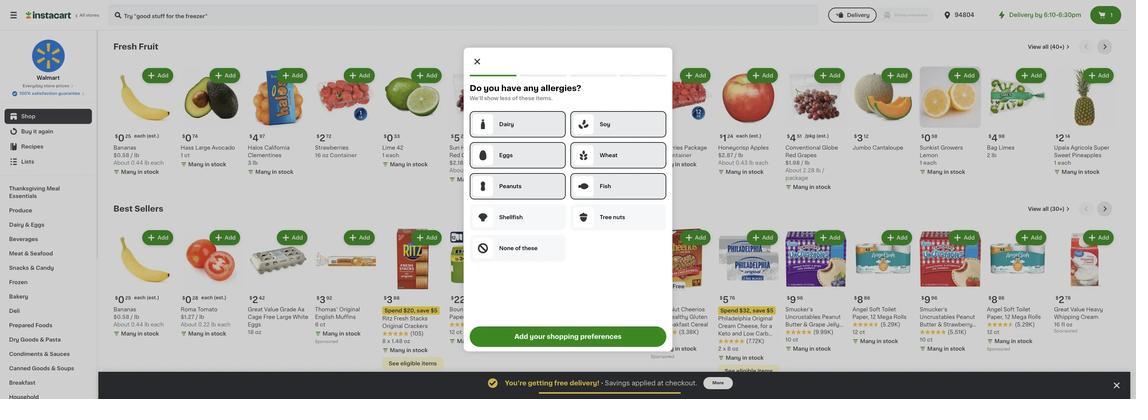 Task type: vqa. For each thing, say whether or not it's contained in the screenshot.


Task type: describe. For each thing, give the bounding box(es) containing it.
$20,
[[404, 309, 416, 314]]

lemons
[[584, 153, 605, 158]]

ct inside hass large avocado 1 ct
[[184, 153, 190, 158]]

$ 3 12
[[855, 134, 869, 143]]

bananas for 2
[[114, 307, 136, 313]]

great for $ 2 42
[[248, 307, 263, 313]]

51
[[797, 134, 802, 139]]

& inside canned goods & soups link
[[51, 366, 56, 372]]

9 for smucker's uncrustables peanut butter & strawberry jam sandwich
[[925, 296, 931, 305]]

buy
[[21, 129, 32, 134]]

add inside button
[[515, 334, 529, 340]]

about inside roma tomato $1.27 / lb about 0.22 lb each
[[181, 323, 197, 328]]

$ inside $ 5 76
[[720, 296, 723, 301]]

88
[[394, 296, 400, 301]]

1 horizontal spatial 16
[[517, 323, 523, 328]]

treatment tracker modal dialog
[[98, 372, 1131, 400]]

smucker's for smucker's uncrustables peanut butter & grape jelly sandwich
[[786, 307, 814, 313]]

$0.25 each (estimated) element for 4
[[114, 131, 175, 144]]

$ inside the '$ 2 42'
[[250, 296, 253, 301]]

each (est.)
[[201, 296, 227, 301]]

main content containing 0
[[98, 30, 1131, 400]]

about inside "conventional globe red grapes $1.98 / lb about 2.28 lb / package"
[[786, 168, 802, 173]]

2 $ 8 86 from the left
[[989, 296, 1005, 305]]

40 x 16.9 fl oz
[[584, 323, 621, 328]]

2 up cage
[[253, 296, 258, 305]]

24
[[728, 134, 734, 139]]

5 for $ 5 23
[[454, 134, 460, 143]]

& inside smucker's uncrustables peanut butter & grape jelly sandwich
[[804, 323, 808, 328]]

grapes inside sun harvest seedless red grapes $2.18 / lb about 2.4 lb / package
[[462, 153, 481, 158]]

/ inside roma tomato $1.27 / lb about 0.22 lb each
[[196, 315, 198, 320]]

super
[[1095, 145, 1110, 150]]

delivery for delivery by 6:10-6:30pm
[[1010, 12, 1034, 18]]

0.44 for 2
[[131, 323, 143, 328]]

$0.58 for 2
[[114, 315, 129, 320]]

spend for 5
[[721, 309, 739, 314]]

sandwich for strawberry
[[933, 330, 959, 335]]

of inside do you have any allergies? we'll show less of these items.
[[513, 96, 518, 101]]

$ 3 92 for premium california lemons
[[586, 134, 601, 143]]

$ inside $ 2 78
[[1056, 296, 1059, 301]]

package inside "conventional globe red grapes $1.98 / lb about 2.28 lb / package"
[[786, 175, 809, 181]]

preferences
[[581, 334, 622, 340]]

1 inside the upala agricola super sweet pineapples 1 each
[[1055, 160, 1057, 166]]

see eligible items button for 3
[[382, 358, 444, 371]]

oz right 10.8
[[664, 338, 670, 343]]

$ 2 42
[[250, 296, 265, 305]]

(est.) inside '$4.81 per package (estimated)' element
[[548, 134, 561, 138]]

10 ct for smucker's uncrustables peanut butter & strawberry jam sandwich
[[920, 338, 933, 343]]

(7.53k)
[[478, 323, 497, 328]]

container
[[666, 153, 692, 158]]

16 inside strawberries 16 oz container
[[315, 153, 321, 158]]

aa
[[298, 307, 305, 313]]

grapes inside "conventional globe red grapes $1.98 / lb about 2.28 lb / package"
[[798, 153, 817, 158]]

$ 0 74
[[182, 134, 198, 143]]

$ inside $ 3 12
[[855, 134, 858, 139]]

your
[[530, 334, 546, 340]]

oz down lifestyle
[[733, 347, 739, 352]]

fl inside "button"
[[610, 323, 613, 328]]

fl inside the great value heavy whipping cream 16 fl oz
[[1062, 323, 1066, 328]]

$1.24 each (estimated) element
[[719, 131, 780, 144]]

pineapples
[[1073, 153, 1102, 158]]

best
[[114, 205, 133, 213]]

roma tomato $1.27 / lb about 0.22 lb each
[[181, 307, 231, 328]]

lists link
[[5, 154, 92, 170]]

22
[[454, 296, 466, 305]]

& inside dry goods & pasta link
[[40, 338, 44, 343]]

cantaloupe
[[873, 145, 904, 150]]

2 x 8 oz
[[719, 347, 739, 352]]

3 for spend $20, save $5
[[387, 296, 393, 305]]

honeycrisp
[[719, 145, 750, 150]]

3 12 ct from the left
[[988, 330, 1000, 335]]

sauces
[[50, 352, 70, 357]]

1 vertical spatial of
[[515, 246, 521, 251]]

free inside honey nut cheerios heart healthy gluten free breakfast cereal
[[651, 323, 663, 328]]

$ inside $ 2 72
[[317, 134, 320, 139]]

healthy
[[668, 315, 689, 320]]

snacks & candy
[[9, 266, 54, 271]]

bananas $0.58 / lb about 0.44 lb each for 2
[[114, 307, 164, 328]]

$5 for 3
[[431, 309, 438, 314]]

red inside "conventional globe red grapes $1.98 / lb about 2.28 lb / package"
[[786, 153, 797, 158]]

ct inside thomas' original english muffins 6 ct
[[320, 323, 326, 328]]

2 inside the "bag limes 2 lb"
[[988, 153, 991, 158]]

42 inside the '$ 2 42'
[[259, 296, 265, 301]]

each inside "element"
[[201, 296, 213, 301]]

x inside "button"
[[593, 323, 596, 328]]

delivery button
[[829, 8, 877, 23]]

agricola
[[1071, 145, 1093, 150]]

$3.68 element
[[651, 293, 713, 306]]

1 inside sunkist growers lemon 1 each
[[920, 160, 923, 166]]

$ 4 51 /pkg (est.)
[[787, 134, 829, 143]]

0 horizontal spatial breakfast
[[9, 381, 35, 386]]

cheerios
[[681, 307, 705, 313]]

0 for 33
[[387, 134, 393, 143]]

beverages link
[[5, 232, 92, 247]]

california for premium california lemons 2 lb bag
[[609, 145, 635, 150]]

great for $ 2 78
[[1055, 307, 1070, 313]]

$2.87
[[719, 153, 734, 158]]

crackers
[[404, 324, 428, 329]]

2 left 72
[[320, 134, 325, 143]]

you
[[484, 84, 500, 92]]

0 for 28
[[185, 296, 192, 305]]

/pkg for 4
[[537, 134, 547, 138]]

see for 5
[[725, 369, 736, 374]]

candy
[[36, 266, 54, 271]]

about inside sun harvest seedless red grapes $2.18 / lb about 2.4 lb / package
[[450, 168, 466, 173]]

condiments & sauces link
[[5, 347, 92, 362]]

16 inside the great value heavy whipping cream 16 fl oz
[[1055, 323, 1061, 328]]

1 toilet from the left
[[882, 307, 897, 313]]

1 button
[[1091, 6, 1122, 24]]

bananas $0.58 / lb about 0.44 lb each for 4
[[114, 145, 164, 166]]

large inside great value grade aa cage free large white eggs 18 oz
[[277, 315, 292, 320]]

canned
[[9, 366, 31, 372]]

sunkist growers lemon 1 each
[[920, 145, 964, 166]]

25 for 2
[[125, 296, 131, 301]]

$5 for 5
[[767, 309, 774, 314]]

0 vertical spatial free
[[673, 284, 685, 290]]

each inside the upala agricola super sweet pineapples 1 each
[[1058, 160, 1072, 166]]

thanksgiving meal essentials
[[9, 186, 60, 199]]

value for $ 2 42
[[264, 307, 279, 313]]

$ inside $ 4 51 /pkg (est.)
[[787, 134, 790, 139]]

dairy for dairy
[[500, 122, 514, 127]]

12 inside $ 3 12
[[864, 134, 869, 139]]

$ 0 58
[[922, 134, 938, 143]]

instacart logo image
[[26, 11, 71, 20]]

16.9
[[597, 323, 608, 328]]

3 inside halos california clementines 3 lb
[[248, 160, 251, 166]]

oz inside 40 x 16.9 fl oz "button"
[[615, 323, 621, 328]]

(est.) inside $5.23 per package (estimated) element
[[481, 134, 494, 138]]

product group containing 1
[[719, 67, 780, 177]]

0 vertical spatial fresh
[[114, 43, 137, 51]]

$0.58 for 4
[[114, 153, 129, 158]]

package inside sun harvest seedless red grapes $2.18 / lb about 2.4 lb / package
[[487, 168, 509, 173]]

97
[[260, 134, 265, 139]]

28
[[192, 296, 198, 301]]

eligible for 3
[[401, 362, 421, 367]]

add your shopping preferences element
[[464, 48, 673, 352]]

cream inside the great value heavy whipping cream 16 fl oz
[[1081, 315, 1099, 320]]

sponsored badge image for honey nut cheerios heart healthy gluten free breakfast cereal
[[651, 355, 674, 360]]

$2.18
[[450, 160, 464, 166]]

10 ct for smucker's uncrustables peanut butter & grape jelly sandwich
[[786, 338, 799, 343]]

12 inside raspberries package 12 oz container
[[651, 153, 657, 158]]

96 for smucker's uncrustables peanut butter & grape jelly sandwich
[[797, 296, 804, 301]]

for
[[761, 324, 768, 329]]

about inside about 2.43 lb / package
[[517, 168, 533, 173]]

these inside do you have any allergies? we'll show less of these items.
[[519, 96, 535, 101]]

2 inside premium california lemons 2 lb bag
[[584, 160, 588, 166]]

& inside the smucker's uncrustables peanut butter & strawberry jam sandwich
[[938, 323, 943, 328]]

$ 9 96 for smucker's uncrustables peanut butter & strawberry jam sandwich
[[922, 296, 938, 305]]

none
[[500, 246, 514, 251]]

$ inside $ 0 33
[[384, 134, 387, 139]]

8 x 1.48 oz
[[382, 339, 411, 345]]

bag
[[988, 145, 998, 150]]

canned goods & soups
[[9, 366, 74, 372]]

$ inside $ 0 74
[[182, 134, 185, 139]]

view for 4
[[1029, 44, 1042, 50]]

/pkg (est.) for 5
[[470, 134, 494, 138]]

/pkg inside $ 4 51 /pkg (est.)
[[805, 134, 816, 138]]

ritz fresh stacks original crackers
[[382, 317, 428, 329]]

72
[[326, 134, 332, 139]]

(40+)
[[1051, 44, 1065, 50]]

$ inside $ 0 58
[[922, 134, 925, 139]]

0 horizontal spatial eggs
[[31, 223, 44, 228]]

$ inside $ 4 98
[[989, 134, 992, 139]]

muffins
[[336, 315, 356, 320]]

roma
[[181, 307, 196, 313]]

0 for 74
[[185, 134, 192, 143]]

premium
[[584, 145, 608, 150]]

1 soft from the left
[[870, 307, 881, 313]]

uncrustables for strawberry
[[920, 315, 956, 320]]

1 inside product group
[[723, 134, 727, 143]]

(est.) inside $ 1 24 each (est.)
[[749, 134, 762, 138]]

deli
[[9, 309, 20, 314]]

lifestyle
[[719, 339, 742, 345]]

each inside sunkist growers lemon 1 each
[[924, 160, 937, 166]]

74
[[192, 134, 198, 139]]

save for 3
[[417, 309, 430, 314]]

lb inside halos california clementines 3 lb
[[253, 160, 258, 166]]

original inside ritz fresh stacks original crackers
[[382, 324, 403, 329]]

more
[[713, 381, 724, 386]]

oz inside raspberries package 12 oz container
[[658, 153, 665, 158]]

oz inside the great value heavy whipping cream 16 fl oz
[[1067, 323, 1073, 328]]

each inside $ 1 24 each (est.)
[[737, 134, 748, 138]]

keto
[[719, 332, 731, 337]]

applied
[[632, 381, 656, 387]]

1 86 from the left
[[865, 296, 871, 301]]

10.8
[[651, 338, 663, 343]]

42 inside the lime 42 1 each
[[397, 145, 404, 150]]

(5.51k)
[[948, 330, 967, 335]]

premium california lemons 2 lb bag
[[584, 145, 635, 166]]

sandwich for grape
[[786, 330, 812, 335]]

5 for $ 5 34
[[656, 134, 662, 143]]

california for halos california clementines 3 lb
[[265, 145, 290, 150]]

peanut for grape
[[823, 315, 841, 320]]

/ inside honeycrisp apples $2.87 / lb about 0.43 lb each
[[735, 153, 737, 158]]

beverages
[[9, 237, 38, 242]]

$ 2 78
[[1056, 296, 1072, 305]]

1 rolls from the left
[[894, 315, 907, 320]]

save for 5
[[753, 309, 766, 314]]

each inside roma tomato $1.27 / lb about 0.22 lb each
[[218, 323, 231, 328]]

a-
[[490, 307, 496, 313]]

buy it again link
[[5, 124, 92, 139]]

walmart logo image
[[32, 39, 65, 73]]

9 for smucker's uncrustables peanut butter & grape jelly sandwich
[[790, 296, 797, 305]]

items for 5
[[758, 369, 773, 374]]

92 for premium california lemons
[[595, 134, 601, 139]]

sponsored badge image for thomas' original english muffins
[[315, 340, 338, 345]]

6:10-
[[1045, 12, 1059, 18]]

service type group
[[829, 8, 934, 23]]

prepared
[[9, 323, 34, 328]]

clementines
[[248, 153, 282, 158]]

peanuts
[[500, 184, 522, 189]]

raspberries
[[651, 145, 683, 150]]

1.48
[[392, 339, 403, 345]]

1 inside button
[[1111, 12, 1114, 18]]

$ 5 23
[[451, 134, 467, 143]]

oz inside great value grade aa cage free large white eggs 18 oz
[[255, 330, 262, 335]]

6
[[315, 323, 319, 328]]

see eligible items button for 5
[[719, 365, 780, 378]]

apples
[[751, 145, 769, 150]]

goods for canned
[[32, 366, 50, 372]]

all for 4
[[1043, 44, 1049, 50]]

none of these
[[500, 246, 538, 251]]

have
[[502, 84, 522, 92]]

sponsored badge image for angel soft toilet paper, 12 mega rolls
[[988, 348, 1010, 352]]

$4.81 per package (estimated) element
[[517, 131, 578, 144]]

& inside dairy & eggs link
[[25, 223, 30, 228]]

goods for dry
[[20, 338, 39, 343]]

oz up your
[[524, 323, 530, 328]]

dry goods & pasta
[[9, 338, 61, 343]]



Task type: locate. For each thing, give the bounding box(es) containing it.
1 horizontal spatial paper,
[[988, 315, 1004, 320]]

see eligible items for 3
[[389, 362, 437, 367]]

42 right lime
[[397, 145, 404, 150]]

eggs up beverages link
[[31, 223, 44, 228]]

3 /pkg from the left
[[805, 134, 816, 138]]

1 vertical spatial 42
[[259, 296, 265, 301]]

peanut up jelly
[[823, 315, 841, 320]]

cream down heavy
[[1081, 315, 1099, 320]]

2 value from the left
[[1071, 307, 1086, 313]]

0 horizontal spatial 12 ct
[[450, 330, 462, 335]]

0 horizontal spatial $ 3 92
[[317, 296, 332, 305]]

1 horizontal spatial see eligible items button
[[719, 365, 780, 378]]

wheat
[[600, 153, 618, 158]]

original for cheese,
[[753, 317, 773, 322]]

10 ct down jam
[[920, 338, 933, 343]]

0 horizontal spatial free
[[264, 315, 275, 320]]

0 vertical spatial cream
[[1081, 315, 1099, 320]]

2 0.44 from the top
[[131, 323, 143, 328]]

1 horizontal spatial eggs
[[248, 323, 261, 328]]

butter inside the smucker's uncrustables peanut butter & strawberry jam sandwich
[[920, 323, 937, 328]]

you're
[[505, 381, 527, 387]]

1 vertical spatial items
[[758, 369, 773, 374]]

bounty
[[450, 307, 469, 313]]

buy it again
[[21, 129, 53, 134]]

product group containing 22
[[450, 229, 511, 347]]

dry
[[9, 338, 19, 343]]

snacks & candy link
[[5, 261, 92, 276]]

halos california clementines 3 lb
[[248, 145, 290, 166]]

14
[[1066, 134, 1071, 139]]

1 horizontal spatial peanut
[[957, 315, 976, 320]]

oz down the raspberries
[[658, 153, 665, 158]]

package
[[685, 145, 708, 150]]

$0.28 each (estimated) element
[[181, 293, 242, 306]]

0 vertical spatial 92
[[595, 134, 601, 139]]

1 horizontal spatial (5.29k)
[[1016, 323, 1036, 328]]

& inside condiments & sauces link
[[44, 352, 48, 357]]

$5.23 per package (estimated) element
[[450, 131, 511, 144]]

96
[[932, 296, 938, 301], [797, 296, 804, 301]]

1 horizontal spatial 10 ct
[[920, 338, 933, 343]]

$ inside the $ 3 88
[[384, 296, 387, 301]]

1 vertical spatial free
[[264, 315, 275, 320]]

1 vertical spatial $ 3 92
[[317, 296, 332, 305]]

2 25 from the top
[[125, 296, 131, 301]]

2 12 ct from the left
[[853, 330, 866, 335]]

2 $ 0 25 each (est.) from the top
[[115, 296, 159, 305]]

all left (30+)
[[1043, 207, 1049, 212]]

jumbo
[[853, 145, 872, 150]]

2 4 from the left
[[253, 134, 259, 143]]

soups
[[57, 366, 74, 372]]

$ inside the $ 22 bounty select-a-size paper towels
[[451, 296, 454, 301]]

1 bananas $0.58 / lb about 0.44 lb each from the top
[[114, 145, 164, 166]]

12 ct inside product group
[[450, 330, 462, 335]]

1 horizontal spatial breakfast
[[665, 323, 690, 328]]

3 left the 88
[[387, 296, 393, 305]]

0 horizontal spatial $ 8 86
[[855, 296, 871, 305]]

view for 8
[[1029, 207, 1042, 212]]

1 9 from the left
[[925, 296, 931, 305]]

9 up smucker's uncrustables peanut butter & grape jelly sandwich
[[790, 296, 797, 305]]

2 $5 from the left
[[431, 309, 438, 314]]

2 angel soft toilet paper, 12 mega rolls from the left
[[988, 307, 1042, 320]]

2 10 from the left
[[786, 338, 792, 343]]

spend for 3
[[385, 309, 402, 314]]

0 horizontal spatial /pkg
[[470, 134, 480, 138]]

2 vertical spatial free
[[651, 323, 663, 328]]

10 down smucker's uncrustables peanut butter & grape jelly sandwich
[[786, 338, 792, 343]]

1 96 from the left
[[932, 296, 938, 301]]

2 soft from the left
[[1004, 307, 1015, 313]]

eggs down cage
[[248, 323, 261, 328]]

0 vertical spatial view
[[1029, 44, 1042, 50]]

& inside meat & seafood link
[[24, 251, 29, 257]]

sun
[[450, 145, 460, 150]]

oz right 18
[[255, 330, 262, 335]]

all inside popup button
[[1043, 207, 1049, 212]]

0 horizontal spatial fresh
[[114, 43, 137, 51]]

uncrustables for grape
[[786, 315, 821, 320]]

smucker's inside the smucker's uncrustables peanut butter & strawberry jam sandwich
[[920, 307, 948, 313]]

condiments & sauces
[[9, 352, 70, 357]]

see
[[389, 362, 399, 367], [725, 369, 736, 374]]

2 left 78
[[1059, 296, 1065, 305]]

$ inside $ 0 28
[[182, 296, 185, 301]]

see eligible items down "1.48"
[[389, 362, 437, 367]]

strawberry
[[944, 323, 973, 328]]

0 vertical spatial of
[[513, 96, 518, 101]]

$0.58
[[114, 153, 129, 158], [114, 315, 129, 320]]

& left sauces
[[44, 352, 48, 357]]

0 horizontal spatial mega
[[878, 315, 893, 320]]

great inside the great value heavy whipping cream 16 fl oz
[[1055, 307, 1070, 313]]

/pkg (est.) inside $5.23 per package (estimated) element
[[470, 134, 494, 138]]

each inside the lime 42 1 each
[[386, 153, 399, 158]]

$ 4 98
[[989, 134, 1005, 143]]

$ 9 96 up the smucker's uncrustables peanut butter & strawberry jam sandwich
[[922, 296, 938, 305]]

fl right the 16.9
[[610, 323, 613, 328]]

2 down lifestyle
[[719, 347, 722, 352]]

42 up cage
[[259, 296, 265, 301]]

see eligible items button down "1.48"
[[382, 358, 444, 371]]

frozen link
[[5, 276, 92, 290]]

0 horizontal spatial save
[[417, 309, 430, 314]]

peanut inside the smucker's uncrustables peanut butter & strawberry jam sandwich
[[957, 315, 976, 320]]

original up for
[[753, 317, 773, 322]]

dairy inside add your shopping preferences element
[[500, 122, 514, 127]]

16 oz
[[517, 323, 530, 328]]

86
[[865, 296, 871, 301], [999, 296, 1005, 301]]

0 vertical spatial eligible
[[401, 362, 421, 367]]

great value grade aa cage free large white eggs 18 oz
[[248, 307, 309, 335]]

2 down bag at right
[[988, 153, 991, 158]]

x for 5
[[723, 347, 726, 352]]

0 inside "element"
[[185, 296, 192, 305]]

butter for smucker's uncrustables peanut butter & grape jelly sandwich
[[786, 323, 803, 328]]

3 up jumbo
[[858, 134, 864, 143]]

& left soups
[[51, 366, 56, 372]]

1 horizontal spatial 86
[[999, 296, 1005, 301]]

tomato
[[198, 307, 218, 313]]

delivery inside button
[[848, 12, 870, 18]]

these right none at bottom
[[522, 246, 538, 251]]

best sellers
[[114, 205, 163, 213]]

0 horizontal spatial 96
[[797, 296, 804, 301]]

size
[[496, 307, 507, 313]]

red inside sun harvest seedless red grapes $2.18 / lb about 2.4 lb / package
[[450, 153, 460, 158]]

1 horizontal spatial /pkg (est.)
[[537, 134, 561, 138]]

sandwich
[[933, 330, 959, 335], [786, 330, 812, 335]]

butter up jam
[[920, 323, 937, 328]]

sandwich inside smucker's uncrustables peanut butter & grape jelly sandwich
[[786, 330, 812, 335]]

great
[[248, 307, 263, 313], [1055, 307, 1070, 313]]

1 sandwich from the left
[[933, 330, 959, 335]]

/pkg for 5
[[470, 134, 480, 138]]

tree
[[600, 215, 612, 220]]

2 vertical spatial x
[[723, 347, 726, 352]]

1 horizontal spatial soft
[[1004, 307, 1015, 313]]

original inside philadelphia original cream cheese, for a keto and low carb lifestyle
[[753, 317, 773, 322]]

4 4 from the left
[[992, 134, 998, 143]]

0 horizontal spatial original
[[340, 307, 360, 313]]

1 butter from the left
[[920, 323, 937, 328]]

0 horizontal spatial great
[[248, 307, 263, 313]]

5 inside $5.23 per package (estimated) element
[[454, 134, 460, 143]]

(est.) up seedless
[[481, 134, 494, 138]]

0 vertical spatial item carousel region
[[114, 39, 1116, 196]]

main content
[[98, 30, 1131, 400]]

0 for 58
[[925, 134, 931, 143]]

2 /pkg from the left
[[470, 134, 480, 138]]

1 horizontal spatial free
[[651, 323, 663, 328]]

/pkg (est.) inside '$4.81 per package (estimated)' element
[[537, 134, 561, 138]]

1 vertical spatial cream
[[719, 324, 736, 329]]

1 bananas from the top
[[114, 145, 136, 150]]

1 vertical spatial view
[[1029, 207, 1042, 212]]

2 86 from the left
[[999, 296, 1005, 301]]

(est.) inside the $0.28 each (estimated) "element"
[[214, 296, 227, 301]]

1 25 from the top
[[125, 134, 131, 139]]

smucker's up grape in the bottom of the page
[[786, 307, 814, 313]]

sponsored badge image for great value heavy whipping cream
[[1055, 330, 1078, 334]]

1 $0.58 from the top
[[114, 153, 129, 158]]

lime
[[382, 145, 395, 150]]

2 paper, from the left
[[988, 315, 1004, 320]]

2 9 from the left
[[790, 296, 797, 305]]

81
[[529, 134, 534, 139]]

large inside hass large avocado 1 ct
[[195, 145, 211, 150]]

seafood
[[30, 251, 53, 257]]

spend up philadelphia
[[721, 309, 739, 314]]

all left (40+)
[[1043, 44, 1049, 50]]

prepared foods
[[9, 323, 52, 328]]

2 save from the left
[[417, 309, 430, 314]]

0 horizontal spatial uncrustables
[[786, 315, 821, 320]]

sandwich inside the smucker's uncrustables peanut butter & strawberry jam sandwich
[[933, 330, 959, 335]]

1 grapes from the left
[[462, 153, 481, 158]]

1 vertical spatial 25
[[125, 296, 131, 301]]

$ 8 86
[[855, 296, 871, 305], [989, 296, 1005, 305]]

1 all from the top
[[1043, 44, 1049, 50]]

/pkg right 81
[[537, 134, 547, 138]]

large down 74
[[195, 145, 211, 150]]

2 red from the left
[[786, 153, 797, 158]]

1 (5.29k) from the left
[[881, 323, 901, 328]]

getting
[[528, 381, 553, 387]]

toilet
[[882, 307, 897, 313], [1017, 307, 1031, 313]]

0 vertical spatial dairy
[[500, 122, 514, 127]]

16 right (7.53k)
[[517, 323, 523, 328]]

$ inside $ 2 14
[[1056, 134, 1059, 139]]

$ 9 96 for smucker's uncrustables peanut butter & grape jelly sandwich
[[787, 296, 804, 305]]

2 mega from the left
[[1012, 315, 1027, 320]]

1 horizontal spatial fresh
[[394, 317, 409, 322]]

1 paper, from the left
[[853, 315, 870, 320]]

1 vertical spatial x
[[387, 339, 391, 345]]

3 4 from the left
[[790, 134, 797, 143]]

package inside about 2.43 lb / package
[[517, 175, 540, 181]]

1 vertical spatial all
[[1043, 207, 1049, 212]]

1 10 ct from the left
[[920, 338, 933, 343]]

2.43
[[534, 168, 546, 173]]

1 horizontal spatial x
[[593, 323, 596, 328]]

10 ct down smucker's uncrustables peanut butter & grape jelly sandwich
[[786, 338, 799, 343]]

$0.25 each (estimated) element
[[114, 131, 175, 144], [114, 293, 175, 306]]

shellfish
[[500, 215, 523, 220]]

(est.)
[[147, 134, 159, 138], [548, 134, 561, 138], [749, 134, 762, 138], [481, 134, 494, 138], [817, 134, 829, 138], [147, 296, 159, 301], [214, 296, 227, 301]]

fresh fruit
[[114, 43, 158, 51]]

see eligible items for 5
[[725, 369, 773, 374]]

1 $5 from the left
[[767, 309, 774, 314]]

cream inside philadelphia original cream cheese, for a keto and low carb lifestyle
[[719, 324, 736, 329]]

1 vertical spatial 0.44
[[131, 323, 143, 328]]

meat
[[9, 251, 23, 257]]

2 $ 9 96 from the left
[[787, 296, 804, 305]]

english
[[315, 315, 334, 320]]

about inside honeycrisp apples $2.87 / lb about 0.43 lb each
[[719, 160, 735, 166]]

1 item carousel region from the top
[[114, 39, 1116, 196]]

container
[[330, 153, 357, 158]]

0 horizontal spatial see eligible items button
[[382, 358, 444, 371]]

1 $ 0 25 each (est.) from the top
[[115, 134, 159, 143]]

sandwich down strawberry
[[933, 330, 959, 335]]

1 peanut from the left
[[957, 315, 976, 320]]

dairy up seedless
[[500, 122, 514, 127]]

dairy for dairy & eggs
[[9, 223, 24, 228]]

1 red from the left
[[450, 153, 460, 158]]

2 bananas $0.58 / lb about 0.44 lb each from the top
[[114, 307, 164, 328]]

25 for 4
[[125, 134, 131, 139]]

0 horizontal spatial fl
[[610, 323, 613, 328]]

see for 3
[[389, 362, 399, 367]]

each inside honeycrisp apples $2.87 / lb about 0.43 lb each
[[756, 160, 769, 166]]

92 up premium
[[595, 134, 601, 139]]

conventional globe red grapes $1.98 / lb about 2.28 lb / package
[[786, 145, 839, 181]]

foods
[[35, 323, 52, 328]]

96 for smucker's uncrustables peanut butter & strawberry jam sandwich
[[932, 296, 938, 301]]

0 vertical spatial 25
[[125, 134, 131, 139]]

delivery
[[1010, 12, 1034, 18], [848, 12, 870, 18]]

0 horizontal spatial (5.29k)
[[881, 323, 901, 328]]

peanut
[[957, 315, 976, 320], [823, 315, 841, 320]]

$0.25 each (estimated) element for 2
[[114, 293, 175, 306]]

globe
[[823, 145, 839, 150]]

0 horizontal spatial $5
[[431, 309, 438, 314]]

2 bananas from the top
[[114, 307, 136, 313]]

item carousel region
[[114, 39, 1116, 196], [114, 202, 1116, 390]]

stock
[[211, 162, 226, 167], [413, 162, 428, 167], [682, 162, 697, 167], [144, 169, 159, 175], [749, 169, 764, 175], [951, 169, 966, 175], [278, 169, 294, 175], [1085, 169, 1100, 175], [480, 177, 495, 182], [816, 185, 831, 190], [144, 332, 159, 337], [346, 332, 361, 337], [547, 332, 563, 337], [211, 332, 226, 337], [480, 339, 495, 345], [883, 339, 899, 345], [1018, 339, 1033, 345], [951, 347, 966, 352], [682, 347, 697, 352], [816, 347, 831, 352], [413, 348, 428, 354], [749, 356, 764, 361]]

(est.) left $ 0 74
[[147, 134, 159, 138]]

goods inside canned goods & soups link
[[32, 366, 50, 372]]

0 vertical spatial eggs
[[500, 153, 513, 158]]

all for 8
[[1043, 207, 1049, 212]]

(est.) left $ 0 28
[[147, 296, 159, 301]]

0 vertical spatial $ 0 25 each (est.)
[[115, 134, 159, 143]]

5 for $ 5 76
[[723, 296, 729, 305]]

fl down whipping
[[1062, 323, 1066, 328]]

0 vertical spatial goods
[[20, 338, 39, 343]]

1 smucker's from the left
[[920, 307, 948, 313]]

and
[[732, 332, 742, 337]]

$ 0 25 each (est.) for 2
[[115, 296, 159, 305]]

4 for $ 4 97
[[253, 134, 259, 143]]

0 vertical spatial items
[[422, 362, 437, 367]]

2 left 14
[[1059, 134, 1065, 143]]

1 fl from the left
[[610, 323, 613, 328]]

0.44 for 4
[[131, 160, 143, 166]]

x left "1.48"
[[387, 339, 391, 345]]

$ inside $ 4 97
[[250, 134, 253, 139]]

lb inside about 2.43 lb / package
[[548, 168, 552, 173]]

ritz
[[382, 317, 393, 322]]

breakfast down canned
[[9, 381, 35, 386]]

5 left 34
[[656, 134, 662, 143]]

2 uncrustables from the left
[[786, 315, 821, 320]]

1 view from the top
[[1029, 44, 1042, 50]]

lb inside premium california lemons 2 lb bag
[[589, 160, 594, 166]]

0 horizontal spatial cream
[[719, 324, 736, 329]]

thanksgiving meal essentials link
[[5, 182, 92, 204]]

1 vertical spatial item carousel region
[[114, 202, 1116, 390]]

eggs inside add your shopping preferences element
[[500, 153, 513, 158]]

0 horizontal spatial angel soft toilet paper, 12 mega rolls
[[853, 307, 907, 320]]

$ 3 92 up premium
[[586, 134, 601, 143]]

goods
[[20, 338, 39, 343], [32, 366, 50, 372]]

2 96 from the left
[[797, 296, 804, 301]]

0 horizontal spatial 92
[[326, 296, 332, 301]]

product group containing 40 x 16.9 fl oz
[[584, 229, 645, 329]]

1 vertical spatial original
[[753, 317, 773, 322]]

$ 0 25 each (est.) for 4
[[115, 134, 159, 143]]

value up whipping
[[1071, 307, 1086, 313]]

1 vertical spatial $0.25 each (estimated) element
[[114, 293, 175, 306]]

1 angel from the left
[[853, 307, 868, 313]]

1 horizontal spatial cream
[[1081, 315, 1099, 320]]

of right none at bottom
[[515, 246, 521, 251]]

1 horizontal spatial 10
[[920, 338, 926, 343]]

2 vertical spatial original
[[382, 324, 403, 329]]

smucker's up jam
[[920, 307, 948, 313]]

items for 3
[[422, 362, 437, 367]]

(3.38k)
[[679, 330, 699, 335]]

4 for $ 4 81
[[521, 134, 528, 143]]

do
[[470, 84, 482, 92]]

1 vertical spatial dairy
[[9, 223, 24, 228]]

(est.) inside $ 4 51 /pkg (est.)
[[817, 134, 829, 138]]

$ inside $ 5 34
[[653, 134, 656, 139]]

at
[[658, 381, 664, 387]]

california inside premium california lemons 2 lb bag
[[609, 145, 635, 150]]

0 horizontal spatial smucker's
[[786, 307, 814, 313]]

shop link
[[5, 109, 92, 124]]

x for 3
[[387, 339, 391, 345]]

view inside popup button
[[1029, 207, 1042, 212]]

1 horizontal spatial angel soft toilet paper, 12 mega rolls
[[988, 307, 1042, 320]]

lb inside the "bag limes 2 lb"
[[992, 153, 997, 158]]

3 for jumbo cantaloupe
[[858, 134, 864, 143]]

0 horizontal spatial angel
[[853, 307, 868, 313]]

eligible down 2 x 8 oz
[[737, 369, 757, 374]]

2 rolls from the left
[[1029, 315, 1042, 320]]

great up cage
[[248, 307, 263, 313]]

1 $0.25 each (estimated) element from the top
[[114, 131, 175, 144]]

paper
[[450, 315, 465, 320]]

4 left 97
[[253, 134, 259, 143]]

smucker's for smucker's uncrustables peanut butter & strawberry jam sandwich
[[920, 307, 948, 313]]

/pkg (est.) right 81
[[537, 134, 561, 138]]

0 vertical spatial large
[[195, 145, 211, 150]]

2 smucker's from the left
[[786, 307, 814, 313]]

0 vertical spatial all
[[1043, 44, 1049, 50]]

(est.) up tomato
[[214, 296, 227, 301]]

uncrustables
[[920, 315, 956, 320], [786, 315, 821, 320]]

sponsored badge image
[[1055, 330, 1078, 334], [315, 340, 338, 345], [988, 348, 1010, 352], [651, 355, 674, 360], [382, 373, 405, 377], [719, 380, 742, 385]]

$ inside $ 5 23
[[451, 134, 454, 139]]

1 10 from the left
[[920, 338, 926, 343]]

1 horizontal spatial spend
[[721, 309, 739, 314]]

2 view from the top
[[1029, 207, 1042, 212]]

1 horizontal spatial mega
[[1012, 315, 1027, 320]]

jam
[[920, 330, 932, 335]]

1 save from the left
[[753, 309, 766, 314]]

show
[[485, 96, 499, 101]]

oz down strawberries
[[322, 153, 329, 158]]

oz right the 16.9
[[615, 323, 621, 328]]

10 down jam
[[920, 338, 926, 343]]

& up beverages
[[25, 223, 30, 228]]

2 all from the top
[[1043, 207, 1049, 212]]

0.43
[[736, 160, 748, 166]]

/pkg right 23 at the left of the page
[[470, 134, 480, 138]]

2 peanut from the left
[[823, 315, 841, 320]]

12 ct
[[450, 330, 462, 335], [853, 330, 866, 335], [988, 330, 1000, 335]]

stores
[[86, 13, 99, 17]]

2 great from the left
[[1055, 307, 1070, 313]]

0 horizontal spatial large
[[195, 145, 211, 150]]

save up "stacks"
[[417, 309, 430, 314]]

cream up keto
[[719, 324, 736, 329]]

1 mega from the left
[[878, 315, 893, 320]]

92 for thomas' original english muffins
[[326, 296, 332, 301]]

fish
[[600, 184, 612, 189]]

lime 42 1 each
[[382, 145, 404, 158]]

(est.) right 81
[[548, 134, 561, 138]]

original up "muffins"
[[340, 307, 360, 313]]

deli link
[[5, 304, 92, 319]]

walmart link
[[32, 39, 65, 82]]

★★★★★
[[450, 323, 476, 328], [450, 323, 476, 328], [853, 323, 880, 328], [853, 323, 880, 328], [988, 323, 1014, 328], [988, 323, 1014, 328], [920, 330, 947, 335], [920, 330, 947, 335], [651, 330, 678, 335], [651, 330, 678, 335], [786, 330, 812, 335], [786, 330, 812, 335], [382, 332, 409, 337], [382, 332, 409, 337], [719, 339, 745, 344], [719, 339, 745, 344]]

12 ct right (9.99k)
[[853, 330, 866, 335]]

& left the candy
[[30, 266, 35, 271]]

many in stock
[[188, 162, 226, 167], [390, 162, 428, 167], [659, 162, 697, 167], [121, 169, 159, 175], [726, 169, 764, 175], [928, 169, 966, 175], [256, 169, 294, 175], [1062, 169, 1100, 175], [457, 177, 495, 182], [793, 185, 831, 190], [121, 332, 159, 337], [323, 332, 361, 337], [525, 332, 563, 337], [188, 332, 226, 337], [457, 339, 495, 345], [861, 339, 899, 345], [995, 339, 1033, 345], [928, 347, 966, 352], [659, 347, 697, 352], [793, 347, 831, 352], [390, 348, 428, 354], [726, 356, 764, 361]]

items down (105)
[[422, 362, 437, 367]]

oz down whipping
[[1067, 323, 1073, 328]]

$1.27
[[181, 315, 194, 320]]

conventional
[[786, 145, 821, 150]]

2 horizontal spatial 12 ct
[[988, 330, 1000, 335]]

96 up the smucker's uncrustables peanut butter & strawberry jam sandwich
[[932, 296, 938, 301]]

& left grape in the bottom of the page
[[804, 323, 808, 328]]

2 grapes from the left
[[798, 153, 817, 158]]

2.28
[[803, 168, 815, 173]]

strawberries
[[315, 145, 349, 150]]

10 for smucker's uncrustables peanut butter & grape jelly sandwich
[[786, 338, 792, 343]]

package down 2.28
[[786, 175, 809, 181]]

free inside great value grade aa cage free large white eggs 18 oz
[[264, 315, 275, 320]]

uncrustables inside smucker's uncrustables peanut butter & grape jelly sandwich
[[786, 315, 821, 320]]

breakfast down healthy on the bottom right of the page
[[665, 323, 690, 328]]

ct inside group
[[457, 330, 462, 335]]

goods down "prepared foods"
[[20, 338, 39, 343]]

0 vertical spatial see eligible items
[[389, 362, 437, 367]]

/pkg (est.) for 4
[[537, 134, 561, 138]]

2 horizontal spatial eggs
[[500, 153, 513, 158]]

2 /pkg (est.) from the left
[[470, 134, 494, 138]]

(est.) up "apples"
[[749, 134, 762, 138]]

0 horizontal spatial butter
[[786, 323, 803, 328]]

honey nut cheerios heart healthy gluten free breakfast cereal
[[651, 307, 709, 328]]

value inside the great value heavy whipping cream 16 fl oz
[[1071, 307, 1086, 313]]

$ 3 92 for thomas' original english muffins
[[317, 296, 332, 305]]

1 great from the left
[[248, 307, 263, 313]]

/pkg inside $5.23 per package (estimated) element
[[470, 134, 480, 138]]

$4.51 per package (estimated) element
[[786, 131, 847, 144]]

value inside great value grade aa cage free large white eggs 18 oz
[[264, 307, 279, 313]]

1 california from the left
[[265, 145, 290, 150]]

2 (5.29k) from the left
[[1016, 323, 1036, 328]]

1 horizontal spatial see
[[725, 369, 736, 374]]

great inside great value grade aa cage free large white eggs 18 oz
[[248, 307, 263, 313]]

1 horizontal spatial smucker's
[[920, 307, 948, 313]]

2 spend from the left
[[385, 309, 402, 314]]

oz inside strawberries 16 oz container
[[322, 153, 329, 158]]

$ inside $ 4 81
[[518, 134, 521, 139]]

butter inside smucker's uncrustables peanut butter & grape jelly sandwich
[[786, 323, 803, 328]]

1 $ 8 86 from the left
[[855, 296, 871, 305]]

40
[[584, 323, 592, 328]]

peanut up strawberry
[[957, 315, 976, 320]]

0 horizontal spatial /pkg (est.)
[[470, 134, 494, 138]]

2 sandwich from the left
[[786, 330, 812, 335]]

1 horizontal spatial $5
[[767, 309, 774, 314]]

96 up smucker's uncrustables peanut butter & grape jelly sandwich
[[797, 296, 804, 301]]

package up "peanuts"
[[487, 168, 509, 173]]

1 inside the lime 42 1 each
[[382, 153, 385, 158]]

10 for smucker's uncrustables peanut butter & strawberry jam sandwich
[[920, 338, 926, 343]]

4 left 51
[[790, 134, 797, 143]]

& right meat
[[24, 251, 29, 257]]

add your shopping preferences button
[[470, 327, 667, 347]]

2 fl from the left
[[1062, 323, 1066, 328]]

butter for smucker's uncrustables peanut butter & strawberry jam sandwich
[[920, 323, 937, 328]]

1 vertical spatial bananas
[[114, 307, 136, 313]]

fresh left fruit
[[114, 43, 137, 51]]

12 ct down paper at the bottom of the page
[[450, 330, 462, 335]]

see eligible items button down 2 x 8 oz
[[719, 365, 780, 378]]

1 inside hass large avocado 1 ct
[[181, 153, 183, 158]]

/pkg (est.) up the 'harvest'
[[470, 134, 494, 138]]

1 0.44 from the top
[[131, 160, 143, 166]]

1 vertical spatial these
[[522, 246, 538, 251]]

oz right "1.48"
[[404, 339, 411, 345]]

see down 8 x 1.48 oz at left bottom
[[389, 362, 399, 367]]

1 4 from the left
[[521, 134, 528, 143]]

all inside popup button
[[1043, 44, 1049, 50]]

sandwich down grape in the bottom of the page
[[786, 330, 812, 335]]

4 for $ 4 51 /pkg (est.)
[[790, 134, 797, 143]]

1 12 ct from the left
[[450, 330, 462, 335]]

0 vertical spatial bananas
[[114, 145, 136, 150]]

& inside snacks & candy link
[[30, 266, 35, 271]]

free down heart on the right of page
[[651, 323, 663, 328]]

peanut for strawberry
[[957, 315, 976, 320]]

1 uncrustables from the left
[[920, 315, 956, 320]]

1 horizontal spatial uncrustables
[[920, 315, 956, 320]]

1 vertical spatial bananas $0.58 / lb about 0.44 lb each
[[114, 307, 164, 328]]

of right the less at top left
[[513, 96, 518, 101]]

goods inside dry goods & pasta link
[[20, 338, 39, 343]]

butter right a
[[786, 323, 803, 328]]

2 angel from the left
[[988, 307, 1003, 313]]

& left strawberry
[[938, 323, 943, 328]]

smucker's inside smucker's uncrustables peanut butter & grape jelly sandwich
[[786, 307, 814, 313]]

2 toilet from the left
[[1017, 307, 1031, 313]]

100%
[[19, 92, 31, 96]]

3 for premium california lemons
[[589, 134, 595, 143]]

0 vertical spatial see
[[389, 362, 399, 367]]

spend $20, save $5
[[385, 309, 438, 314]]

2 item carousel region from the top
[[114, 202, 1116, 390]]

bakery link
[[5, 290, 92, 304]]

2 10 ct from the left
[[786, 338, 799, 343]]

grapes down conventional
[[798, 153, 817, 158]]

bakery
[[9, 294, 28, 300]]

strawberries 16 oz container
[[315, 145, 357, 158]]

/pkg right 51
[[805, 134, 816, 138]]

bananas for 4
[[114, 145, 136, 150]]

delivery!
[[570, 381, 600, 387]]

$ inside $ 1 24 each (est.)
[[720, 134, 723, 139]]

0 vertical spatial original
[[340, 307, 360, 313]]

4 for $ 4 98
[[992, 134, 998, 143]]

16 down strawberries
[[315, 153, 321, 158]]

/ inside about 2.43 lb / package
[[554, 168, 556, 173]]

92 up thomas'
[[326, 296, 332, 301]]

0 vertical spatial $0.25 each (estimated) element
[[114, 131, 175, 144]]

cheese,
[[738, 324, 760, 329]]

delivery for delivery
[[848, 12, 870, 18]]

view all (40+) button
[[1026, 39, 1074, 54]]

1 angel soft toilet paper, 12 mega rolls from the left
[[853, 307, 907, 320]]

breakfast inside honey nut cheerios heart healthy gluten free breakfast cereal
[[665, 323, 690, 328]]

0 horizontal spatial 5
[[454, 134, 460, 143]]

1 vertical spatial see eligible items
[[725, 369, 773, 374]]

view left (40+)
[[1029, 44, 1042, 50]]

any
[[524, 84, 539, 92]]

2 $0.25 each (estimated) element from the top
[[114, 293, 175, 306]]

eligible down "1.48"
[[401, 362, 421, 367]]

product group
[[114, 67, 175, 177], [181, 67, 242, 170], [248, 67, 309, 177], [315, 67, 376, 159], [382, 67, 444, 170], [450, 67, 511, 185], [517, 67, 578, 192], [584, 67, 645, 167], [651, 67, 713, 170], [719, 67, 780, 177], [786, 67, 847, 193], [853, 67, 914, 152], [920, 67, 982, 177], [988, 67, 1049, 159], [1055, 67, 1116, 177], [114, 229, 175, 340], [181, 229, 242, 340], [248, 229, 309, 337], [315, 229, 376, 346], [382, 229, 444, 379], [450, 229, 511, 347], [517, 229, 578, 340], [584, 229, 645, 329], [651, 229, 713, 362], [719, 229, 780, 387], [786, 229, 847, 355], [853, 229, 914, 347], [920, 229, 982, 355], [988, 229, 1049, 354], [1055, 229, 1116, 336]]

0 horizontal spatial sandwich
[[786, 330, 812, 335]]

1 vertical spatial goods
[[32, 366, 50, 372]]

value left grade
[[264, 307, 279, 313]]

fresh inside ritz fresh stacks original crackers
[[394, 317, 409, 322]]

0 vertical spatial $0.58
[[114, 153, 129, 158]]

2 $0.58 from the top
[[114, 315, 129, 320]]

0 vertical spatial bananas $0.58 / lb about 0.44 lb each
[[114, 145, 164, 166]]

eligible for 5
[[737, 369, 757, 374]]

None search field
[[108, 5, 819, 26]]

$5 up a
[[767, 309, 774, 314]]

1 value from the left
[[264, 307, 279, 313]]

1 /pkg from the left
[[537, 134, 547, 138]]

0 vertical spatial 0.44
[[131, 160, 143, 166]]

1 horizontal spatial toilet
[[1017, 307, 1031, 313]]

1 horizontal spatial 92
[[595, 134, 601, 139]]

1 horizontal spatial value
[[1071, 307, 1086, 313]]

original for muffins
[[340, 307, 360, 313]]

california up wheat
[[609, 145, 635, 150]]

2 butter from the left
[[786, 323, 803, 328]]

1 spend from the left
[[721, 309, 739, 314]]

2 california from the left
[[609, 145, 635, 150]]

1 $ 9 96 from the left
[[922, 296, 938, 305]]

smucker's uncrustables peanut butter & grape jelly sandwich
[[786, 307, 841, 335]]

value for $ 2 78
[[1071, 307, 1086, 313]]

3 for thomas' original english muffins
[[320, 296, 326, 305]]

eggs inside great value grade aa cage free large white eggs 18 oz
[[248, 323, 261, 328]]

4 left 81
[[521, 134, 528, 143]]

recipes link
[[5, 139, 92, 154]]

1 /pkg (est.) from the left
[[537, 134, 561, 138]]

x right the 40
[[593, 323, 596, 328]]



